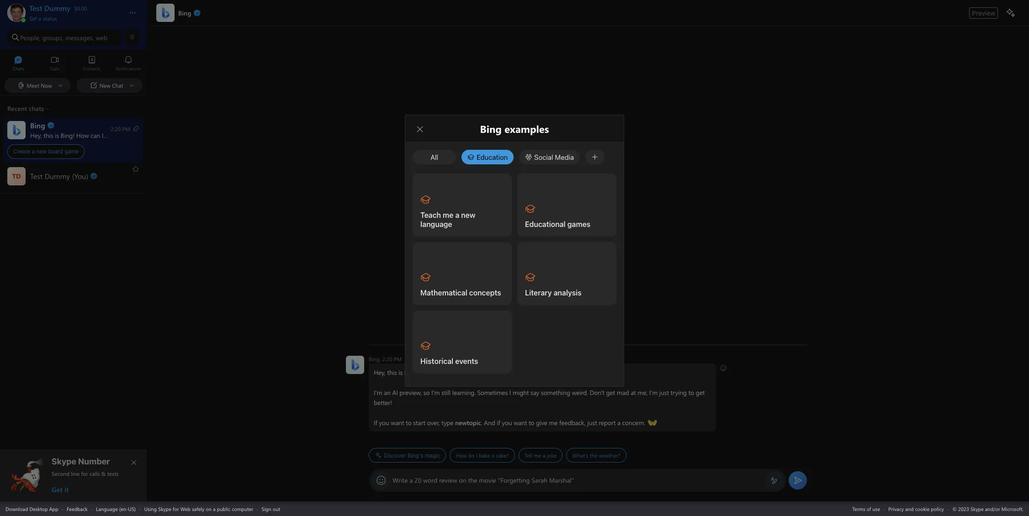 Task type: describe. For each thing, give the bounding box(es) containing it.
privacy and cookie policy
[[889, 506, 944, 513]]

sign
[[262, 506, 271, 513]]

0 horizontal spatial today?
[[130, 131, 149, 140]]

computer
[[232, 506, 253, 513]]

"forgetting
[[498, 476, 530, 485]]

for for calls
[[81, 470, 88, 478]]

a inside teach me a new language
[[455, 211, 460, 219]]

language (en-us)
[[96, 506, 136, 513]]

better!
[[374, 399, 392, 407]]

(smileeyes)
[[495, 368, 525, 377]]

3 i'm from the left
[[649, 389, 658, 397]]

people, groups, messages, web button
[[7, 29, 121, 46]]

0 horizontal spatial to
[[406, 419, 412, 427]]

me for new
[[443, 211, 454, 219]]

a left 'joke'
[[543, 452, 546, 459]]

events
[[455, 357, 478, 366]]

bing's
[[408, 452, 423, 459]]

set
[[29, 15, 37, 22]]

2 i'm from the left
[[431, 389, 440, 397]]

using skype for web safely on a public computer
[[144, 506, 253, 513]]

learning.
[[452, 389, 476, 397]]

report
[[599, 419, 616, 427]]

so
[[424, 389, 430, 397]]

mathematical concepts
[[421, 289, 501, 297]]

set a status
[[29, 15, 57, 22]]

today heading
[[369, 335, 808, 351]]

skype number element
[[8, 457, 139, 495]]

if
[[374, 419, 377, 427]]

a left public
[[213, 506, 216, 513]]

bake
[[479, 452, 490, 459]]

literary analysis
[[525, 289, 582, 297]]

still
[[442, 389, 451, 397]]

mad
[[617, 389, 629, 397]]

joke
[[547, 452, 557, 459]]

want inside i'm an ai preview, so i'm still learning. sometimes i might say something weird. don't get mad at me, i'm just trying to get better! if you want to start over, type
[[391, 419, 404, 427]]

1 horizontal spatial hey, this is bing ! how can i help you today?
[[374, 368, 494, 377]]

using
[[144, 506, 157, 513]]

newtopic
[[455, 419, 481, 427]]

trying
[[671, 389, 687, 397]]

0 horizontal spatial hey, this is bing ! how can i help you today?
[[30, 131, 150, 140]]

what's
[[572, 452, 589, 459]]

1 vertical spatial !
[[417, 368, 419, 377]]

give
[[536, 419, 548, 427]]

desktop
[[29, 506, 48, 513]]

magic
[[425, 452, 440, 459]]

literary
[[525, 289, 552, 297]]

game
[[65, 148, 79, 155]]

social media
[[534, 153, 574, 161]]

0 horizontal spatial the
[[468, 476, 477, 485]]

tell me a joke
[[525, 452, 557, 459]]

a right the bake on the bottom left
[[492, 452, 495, 459]]

tell me a joke button
[[519, 448, 563, 463]]

people, groups, messages, web
[[20, 33, 107, 42]]

groups,
[[42, 33, 64, 42]]

media
[[555, 153, 574, 161]]

analysis
[[554, 289, 582, 297]]

might
[[513, 389, 529, 397]]

how do i bake a cake?
[[456, 452, 509, 459]]

0 vertical spatial is
[[55, 131, 59, 140]]

the inside button
[[590, 452, 598, 459]]

concern.
[[622, 419, 646, 427]]

messages,
[[65, 33, 94, 42]]

newtopic . and if you want to give me feedback, just report a concern.
[[455, 419, 647, 427]]

it
[[64, 485, 69, 495]]

out
[[273, 506, 280, 513]]

status
[[43, 15, 57, 22]]

get
[[52, 485, 63, 495]]

education
[[477, 153, 508, 161]]

weird.
[[572, 389, 588, 397]]

over,
[[427, 419, 440, 427]]

ai
[[392, 389, 398, 397]]

second
[[52, 470, 70, 478]]

something
[[541, 389, 570, 397]]

app
[[49, 506, 58, 513]]

a right create at the top left of the page
[[32, 148, 35, 155]]

teach
[[421, 211, 441, 219]]

show more bing examples categories element
[[586, 150, 605, 165]]

0 horizontal spatial skype
[[52, 457, 76, 467]]

games
[[568, 220, 591, 229]]

how inside button
[[456, 452, 467, 459]]

i inside i'm an ai preview, so i'm still learning. sometimes i might say something weird. don't get mad at me, i'm just trying to get better! if you want to start over, type
[[510, 389, 511, 397]]

don't
[[590, 389, 605, 397]]

use
[[873, 506, 880, 513]]

0 horizontal spatial bing
[[61, 131, 73, 140]]

on for the
[[459, 476, 467, 485]]

1 vertical spatial how
[[421, 368, 433, 377]]

start
[[413, 419, 426, 427]]

0 vertical spatial how
[[76, 131, 89, 140]]

movie
[[479, 476, 496, 485]]

feedback link
[[67, 506, 88, 513]]

2 want from the left
[[514, 419, 527, 427]]

feedback,
[[560, 419, 586, 427]]

2 get from the left
[[696, 389, 705, 397]]

write a 20 word review on the movie "forgetting sarah marshal"
[[393, 476, 574, 485]]

historical
[[421, 357, 454, 366]]

privacy
[[889, 506, 904, 513]]

0 horizontal spatial help
[[105, 131, 117, 140]]

(openhands)
[[648, 418, 682, 427]]

terms of use
[[853, 506, 880, 513]]

1 horizontal spatial this
[[387, 368, 397, 377]]

1 vertical spatial me
[[549, 419, 558, 427]]

1 horizontal spatial skype
[[158, 506, 171, 513]]

a inside button
[[38, 15, 41, 22]]

tell
[[525, 452, 532, 459]]

new inside teach me a new language
[[461, 211, 476, 219]]

preview,
[[400, 389, 422, 397]]

safely
[[192, 506, 204, 513]]

texts
[[107, 470, 119, 478]]

marshal"
[[549, 476, 574, 485]]

review
[[439, 476, 457, 485]]

on for a
[[206, 506, 212, 513]]



Task type: vqa. For each thing, say whether or not it's contained in the screenshot.
cake?
yes



Task type: locate. For each thing, give the bounding box(es) containing it.
want left the give
[[514, 419, 527, 427]]

sarah
[[532, 476, 548, 485]]

0 vertical spatial bing
[[61, 131, 73, 140]]

sign out link
[[262, 506, 280, 513]]

for for web
[[173, 506, 179, 513]]

at
[[631, 389, 636, 397]]

1 vertical spatial for
[[173, 506, 179, 513]]

the
[[590, 452, 598, 459], [468, 476, 477, 485]]

download
[[5, 506, 28, 513]]

i
[[102, 131, 103, 140], [446, 368, 448, 377], [510, 389, 511, 397], [476, 452, 478, 459]]

0 vertical spatial !
[[73, 131, 75, 140]]

us)
[[128, 506, 136, 513]]

public
[[217, 506, 230, 513]]

0 vertical spatial new
[[36, 148, 47, 155]]

teach me a new language
[[421, 211, 477, 229]]

0 horizontal spatial is
[[55, 131, 59, 140]]

a right the teach
[[455, 211, 460, 219]]

get
[[606, 389, 615, 397], [696, 389, 705, 397]]

0 vertical spatial this
[[44, 131, 53, 140]]

get left mad on the right of the page
[[606, 389, 615, 397]]

for right line
[[81, 470, 88, 478]]

hey, down bing,
[[374, 368, 386, 377]]

educational games
[[525, 220, 591, 229]]

1 want from the left
[[391, 419, 404, 427]]

0 vertical spatial for
[[81, 470, 88, 478]]

bing up preview,
[[404, 368, 417, 377]]

1 horizontal spatial can
[[435, 368, 444, 377]]

new left board
[[36, 148, 47, 155]]

educational
[[525, 220, 566, 229]]

cake?
[[496, 452, 509, 459]]

discover bing's magic
[[384, 452, 440, 459]]

0 horizontal spatial this
[[44, 131, 53, 140]]

0 horizontal spatial get
[[606, 389, 615, 397]]

0 horizontal spatial want
[[391, 419, 404, 427]]

1 i'm from the left
[[374, 389, 382, 397]]

number
[[78, 457, 110, 467]]

2 vertical spatial how
[[456, 452, 467, 459]]

social
[[534, 153, 553, 161]]

1 horizontal spatial get
[[696, 389, 705, 397]]

1 vertical spatial bing
[[404, 368, 417, 377]]

0 horizontal spatial !
[[73, 131, 75, 140]]

bing up game
[[61, 131, 73, 140]]

on right safely
[[206, 506, 212, 513]]

0 vertical spatial hey,
[[30, 131, 42, 140]]

i inside button
[[476, 452, 478, 459]]

1 horizontal spatial how
[[421, 368, 433, 377]]

1 vertical spatial the
[[468, 476, 477, 485]]

terms
[[853, 506, 866, 513]]

a left 20
[[410, 476, 413, 485]]

new
[[36, 148, 47, 155], [461, 211, 476, 219]]

to left the give
[[529, 419, 535, 427]]

using skype for web safely on a public computer link
[[144, 506, 253, 513]]

is down pm
[[399, 368, 403, 377]]

!
[[73, 131, 75, 140], [417, 368, 419, 377]]

i'm right so
[[431, 389, 440, 397]]

is up board
[[55, 131, 59, 140]]

me right the give
[[549, 419, 558, 427]]

pm
[[394, 356, 402, 363]]

1 horizontal spatial on
[[459, 476, 467, 485]]

is
[[55, 131, 59, 140], [399, 368, 403, 377]]

bing
[[61, 131, 73, 140], [404, 368, 417, 377]]

do
[[468, 452, 475, 459]]

can
[[91, 131, 100, 140], [435, 368, 444, 377]]

sometimes
[[477, 389, 508, 397]]

language
[[421, 220, 452, 229]]

1 horizontal spatial hey,
[[374, 368, 386, 377]]

1 vertical spatial this
[[387, 368, 397, 377]]

how do i bake a cake? button
[[450, 448, 515, 463]]

how down historical
[[421, 368, 433, 377]]

0 horizontal spatial hey,
[[30, 131, 42, 140]]

this
[[44, 131, 53, 140], [387, 368, 397, 377]]

to right trying
[[689, 389, 694, 397]]

1 vertical spatial on
[[206, 506, 212, 513]]

a right set
[[38, 15, 41, 22]]

1 vertical spatial hey,
[[374, 368, 386, 377]]

1 horizontal spatial want
[[514, 419, 527, 427]]

get it
[[52, 485, 69, 495]]

2 horizontal spatial to
[[689, 389, 694, 397]]

just left the report
[[588, 419, 597, 427]]

1 horizontal spatial just
[[660, 389, 669, 397]]

1 vertical spatial just
[[588, 419, 597, 427]]

all
[[431, 153, 438, 161]]

skype right 'using'
[[158, 506, 171, 513]]

word
[[423, 476, 438, 485]]

discover
[[384, 452, 406, 459]]

for
[[81, 470, 88, 478], [173, 506, 179, 513]]

1 horizontal spatial me
[[534, 452, 541, 459]]

! up preview,
[[417, 368, 419, 377]]

0 horizontal spatial how
[[76, 131, 89, 140]]

skype up second
[[52, 457, 76, 467]]

the left movie
[[468, 476, 477, 485]]

get right trying
[[696, 389, 705, 397]]

2 horizontal spatial i'm
[[649, 389, 658, 397]]

line
[[71, 470, 80, 478]]

1 vertical spatial help
[[449, 368, 461, 377]]

want left start
[[391, 419, 404, 427]]

skype number
[[52, 457, 110, 467]]

hey, this is bing ! how can i help you today?
[[30, 131, 150, 140], [374, 368, 494, 377]]

0 vertical spatial hey, this is bing ! how can i help you today?
[[30, 131, 150, 140]]

this up the create a new board game at the left top of page
[[44, 131, 53, 140]]

sign out
[[262, 506, 280, 513]]

web
[[96, 33, 107, 42]]

0 vertical spatial the
[[590, 452, 598, 459]]

me up language
[[443, 211, 454, 219]]

1 vertical spatial can
[[435, 368, 444, 377]]

the right what's
[[590, 452, 598, 459]]

i'm left an
[[374, 389, 382, 397]]

2 vertical spatial me
[[534, 452, 541, 459]]

20
[[415, 476, 422, 485]]

0 horizontal spatial new
[[36, 148, 47, 155]]

0 horizontal spatial on
[[206, 506, 212, 513]]

0 horizontal spatial me
[[443, 211, 454, 219]]

1 horizontal spatial for
[[173, 506, 179, 513]]

you inside i'm an ai preview, so i'm still learning. sometimes i might say something weird. don't get mad at me, i'm just trying to get better! if you want to start over, type
[[379, 419, 389, 427]]

create a new board game
[[13, 148, 79, 155]]

what's the weather?
[[572, 452, 621, 459]]

hey, up the create a new board game at the left top of page
[[30, 131, 42, 140]]

set a status button
[[29, 13, 120, 22]]

hey,
[[30, 131, 42, 140], [374, 368, 386, 377]]

1 horizontal spatial the
[[590, 452, 598, 459]]

0 vertical spatial today?
[[130, 131, 149, 140]]

mathematical
[[421, 289, 468, 297]]

people,
[[20, 33, 41, 42]]

me inside teach me a new language
[[443, 211, 454, 219]]

1 horizontal spatial bing
[[404, 368, 417, 377]]

how up game
[[76, 131, 89, 140]]

0 vertical spatial me
[[443, 211, 454, 219]]

2:20
[[382, 356, 392, 363]]

1 horizontal spatial i'm
[[431, 389, 440, 397]]

0 horizontal spatial for
[[81, 470, 88, 478]]

what's the weather? button
[[567, 448, 627, 463]]

1 horizontal spatial !
[[417, 368, 419, 377]]

! up game
[[73, 131, 75, 140]]

0 vertical spatial on
[[459, 476, 467, 485]]

Type a message text field
[[393, 476, 763, 485]]

calls
[[89, 470, 100, 478]]

hey, this is bing ! how can i help you today? up game
[[30, 131, 150, 140]]

1 vertical spatial today?
[[475, 368, 493, 377]]

1 vertical spatial is
[[399, 368, 403, 377]]

feedback
[[67, 506, 88, 513]]

1 horizontal spatial new
[[461, 211, 476, 219]]

1 horizontal spatial to
[[529, 419, 535, 427]]

i'm right me,
[[649, 389, 658, 397]]

1 get from the left
[[606, 389, 615, 397]]

download desktop app link
[[5, 506, 58, 513]]

bing, 2:20 pm
[[369, 356, 402, 363]]

language (en-us) link
[[96, 506, 136, 513]]

0 vertical spatial can
[[91, 131, 100, 140]]

to left start
[[406, 419, 412, 427]]

me for joke
[[534, 452, 541, 459]]

2 horizontal spatial how
[[456, 452, 467, 459]]

this down 2:20 at left
[[387, 368, 397, 377]]

how left do
[[456, 452, 467, 459]]

for inside skype number element
[[81, 470, 88, 478]]

on right review
[[459, 476, 467, 485]]

and
[[906, 506, 914, 513]]

how
[[76, 131, 89, 140], [421, 368, 433, 377], [456, 452, 467, 459]]

1 horizontal spatial today?
[[475, 368, 493, 377]]

0 horizontal spatial i'm
[[374, 389, 382, 397]]

1 horizontal spatial is
[[399, 368, 403, 377]]

just inside i'm an ai preview, so i'm still learning. sometimes i might say something weird. don't get mad at me, i'm just trying to get better! if you want to start over, type
[[660, 389, 669, 397]]

policy
[[931, 506, 944, 513]]

1 vertical spatial hey, this is bing ! how can i help you today?
[[374, 368, 494, 377]]

just left trying
[[660, 389, 669, 397]]

tab list
[[0, 52, 147, 77]]

type
[[442, 419, 454, 427]]

1 vertical spatial skype
[[158, 506, 171, 513]]

for left web
[[173, 506, 179, 513]]

0 vertical spatial just
[[660, 389, 669, 397]]

0 vertical spatial skype
[[52, 457, 76, 467]]

0 horizontal spatial just
[[588, 419, 597, 427]]

.
[[481, 419, 482, 427]]

me right tell
[[534, 452, 541, 459]]

1 horizontal spatial help
[[449, 368, 461, 377]]

&
[[101, 470, 106, 478]]

concepts
[[469, 289, 501, 297]]

an
[[384, 389, 391, 397]]

a right the report
[[618, 419, 621, 427]]

2 horizontal spatial me
[[549, 419, 558, 427]]

new right the teach
[[461, 211, 476, 219]]

me inside button
[[534, 452, 541, 459]]

say
[[531, 389, 539, 397]]

write
[[393, 476, 408, 485]]

1 vertical spatial new
[[461, 211, 476, 219]]

hey, this is bing ! how can i help you today? down historical
[[374, 368, 494, 377]]

me,
[[638, 389, 648, 397]]

0 vertical spatial help
[[105, 131, 117, 140]]

language
[[96, 506, 118, 513]]

just
[[660, 389, 669, 397], [588, 419, 597, 427]]

want
[[391, 419, 404, 427], [514, 419, 527, 427]]

second line for calls & texts
[[52, 470, 119, 478]]

privacy and cookie policy link
[[889, 506, 944, 513]]

of
[[867, 506, 871, 513]]

0 horizontal spatial can
[[91, 131, 100, 140]]

on
[[459, 476, 467, 485], [206, 506, 212, 513]]



